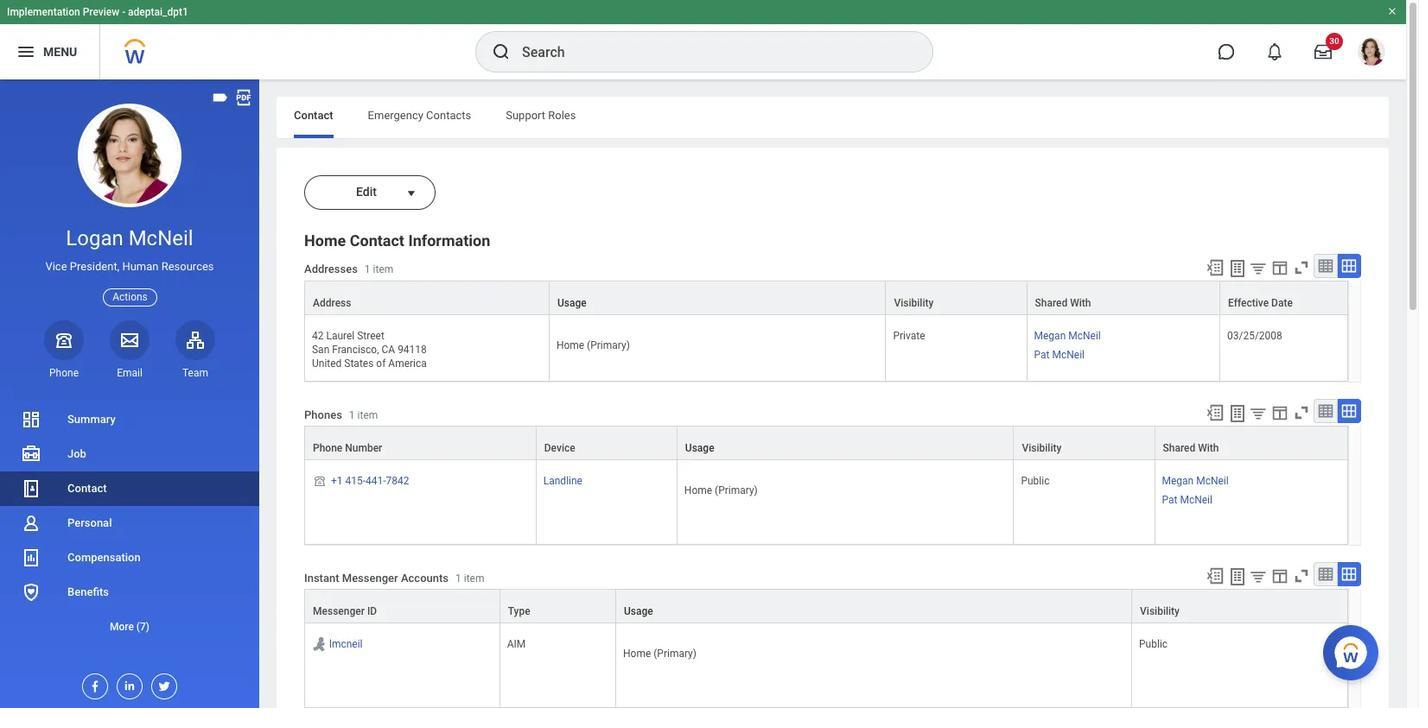 Task type: describe. For each thing, give the bounding box(es) containing it.
preview
[[83, 6, 119, 18]]

actions
[[113, 291, 148, 303]]

effective date
[[1229, 297, 1293, 310]]

aim image
[[310, 637, 328, 654]]

justify image
[[16, 42, 36, 62]]

export to worksheets image for addresses
[[1228, 259, 1248, 279]]

compensation
[[67, 552, 141, 565]]

(7)
[[136, 622, 150, 634]]

home (primary) for item
[[685, 485, 758, 497]]

select to filter grid data image
[[1249, 405, 1268, 423]]

1 inside instant messenger accounts 1 item
[[456, 573, 462, 585]]

0 vertical spatial public element
[[1021, 472, 1050, 488]]

with for the bottom shared with popup button
[[1199, 443, 1220, 455]]

lmcneil link
[[329, 636, 363, 651]]

tab list containing contact
[[277, 97, 1389, 138]]

item for phones
[[358, 410, 378, 422]]

1 vertical spatial public element
[[1140, 636, 1168, 651]]

team logan mcneil element
[[176, 366, 215, 380]]

0 vertical spatial usage
[[558, 297, 587, 310]]

0 vertical spatial visibility button
[[887, 282, 1027, 315]]

visibility button for accounts
[[1133, 591, 1348, 624]]

summary image
[[21, 410, 42, 431]]

0 vertical spatial usage button
[[550, 282, 886, 315]]

aim element
[[507, 636, 526, 651]]

contact image
[[21, 479, 42, 500]]

close environment banner image
[[1388, 6, 1398, 16]]

(primary) for item
[[715, 485, 758, 497]]

select to filter grid data image for accounts
[[1249, 568, 1268, 586]]

actions button
[[103, 288, 157, 307]]

phone number
[[313, 443, 382, 455]]

megan mcneil link for pat mcneil link related to the right items selected list
[[1162, 472, 1229, 488]]

adeptai_dpt1
[[128, 6, 188, 18]]

menu
[[43, 45, 77, 58]]

home (primary) for accounts
[[623, 649, 697, 661]]

implementation
[[7, 6, 80, 18]]

phone number button
[[305, 427, 536, 460]]

benefits
[[67, 586, 109, 599]]

device
[[545, 443, 576, 455]]

inbox large image
[[1315, 43, 1332, 61]]

expand table image
[[1341, 403, 1358, 420]]

export to excel image for addresses
[[1206, 259, 1225, 278]]

emergency
[[368, 109, 424, 122]]

0 horizontal spatial visibility
[[894, 297, 934, 310]]

information
[[408, 232, 490, 250]]

table image for item
[[1318, 258, 1335, 275]]

megan mcneil link for pat mcneil link for topmost items selected list
[[1035, 327, 1101, 342]]

row containing address
[[304, 281, 1349, 317]]

row containing messenger id
[[304, 590, 1349, 625]]

email button
[[110, 321, 150, 380]]

address
[[313, 297, 351, 310]]

tag image
[[211, 88, 230, 107]]

03/25/2008
[[1228, 330, 1283, 342]]

view team image
[[185, 330, 206, 351]]

phones 1 item
[[304, 409, 378, 422]]

vice
[[45, 260, 67, 273]]

usage button for item
[[678, 427, 1014, 460]]

mail image
[[119, 330, 140, 351]]

linkedin image
[[118, 675, 137, 693]]

logan
[[66, 227, 123, 251]]

more (7)
[[110, 622, 150, 634]]

compensation image
[[21, 548, 42, 569]]

42
[[312, 330, 324, 342]]

mcneil inside navigation pane region
[[129, 227, 193, 251]]

states
[[344, 358, 374, 370]]

profile logan mcneil image
[[1358, 38, 1386, 69]]

select to filter grid data image for item
[[1249, 259, 1268, 278]]

fullscreen image
[[1293, 259, 1312, 278]]

Search Workday  search field
[[522, 33, 897, 71]]

job image
[[21, 444, 42, 465]]

1 horizontal spatial shared with
[[1163, 443, 1220, 455]]

compensation link
[[0, 541, 259, 576]]

usage for accounts
[[624, 606, 653, 618]]

private element
[[894, 327, 926, 342]]

instant
[[304, 572, 339, 585]]

phone image inside popup button
[[52, 330, 76, 351]]

summary link
[[0, 403, 259, 437]]

summary
[[67, 413, 116, 426]]

laurel
[[326, 330, 355, 342]]

shared with column header
[[1028, 281, 1221, 317]]

united
[[312, 358, 342, 370]]

address button
[[305, 282, 549, 315]]

shared inside shared with 'column header'
[[1035, 297, 1068, 310]]

personal image
[[21, 514, 42, 534]]

lmcneil
[[329, 639, 363, 651]]

item for addresses
[[373, 264, 394, 276]]

toolbar for instant messenger accounts
[[1198, 563, 1362, 590]]

of
[[376, 358, 386, 370]]

messenger id
[[313, 606, 377, 618]]

landline link
[[544, 472, 583, 488]]

shared with inside shared with 'column header'
[[1035, 297, 1092, 310]]

public for the bottommost public element
[[1140, 639, 1168, 651]]

0 vertical spatial megan mcneil
[[1035, 330, 1101, 342]]

emergency contacts
[[368, 109, 471, 122]]

resources
[[161, 260, 214, 273]]

2 horizontal spatial contact
[[350, 232, 405, 250]]

vice president, human resources
[[45, 260, 214, 273]]

pat mcneil link for topmost items selected list
[[1035, 346, 1085, 362]]

row containing +1 415-441-7842
[[304, 461, 1349, 546]]

contact inside list
[[67, 482, 107, 495]]

fullscreen image for item
[[1293, 404, 1312, 423]]

effective
[[1229, 297, 1269, 310]]

landline
[[544, 476, 583, 488]]

ca
[[382, 344, 395, 356]]

toolbar for phones
[[1198, 400, 1362, 427]]

phone for phone number
[[313, 443, 343, 455]]

implementation preview -   adeptai_dpt1
[[7, 6, 188, 18]]

1 for phones
[[349, 410, 355, 422]]

phones
[[304, 409, 342, 422]]

1 vertical spatial shared with button
[[1156, 427, 1348, 460]]

more (7) button
[[0, 617, 259, 638]]

1 vertical spatial phone image
[[312, 475, 328, 489]]

view printable version (pdf) image
[[234, 88, 253, 107]]

0 vertical spatial items selected list
[[1035, 327, 1129, 362]]

type
[[508, 606, 531, 618]]

1 horizontal spatial megan mcneil
[[1162, 476, 1229, 488]]

pat for pat mcneil link for topmost items selected list
[[1035, 349, 1050, 362]]



Task type: vqa. For each thing, say whether or not it's contained in the screenshot.
bottom Pat
yes



Task type: locate. For each thing, give the bounding box(es) containing it.
item inside addresses 1 item
[[373, 264, 394, 276]]

job link
[[0, 437, 259, 472]]

0 horizontal spatial usage
[[558, 297, 587, 310]]

0 horizontal spatial with
[[1071, 297, 1092, 310]]

shared with button
[[1028, 282, 1220, 315], [1156, 427, 1348, 460]]

0 vertical spatial click to view/edit grid preferences image
[[1271, 259, 1290, 278]]

1 horizontal spatial pat mcneil link
[[1162, 492, 1213, 507]]

item down home contact information
[[373, 264, 394, 276]]

2 vertical spatial toolbar
[[1198, 563, 1362, 590]]

1 table image from the top
[[1318, 258, 1335, 275]]

0 vertical spatial item
[[373, 264, 394, 276]]

phone up +1
[[313, 443, 343, 455]]

click to view/edit grid preferences image for instant messenger accounts
[[1271, 567, 1290, 586]]

2 vertical spatial 1
[[456, 573, 462, 585]]

1 horizontal spatial items selected list
[[1162, 472, 1257, 508]]

1 horizontal spatial public element
[[1140, 636, 1168, 651]]

francisco,
[[332, 344, 379, 356]]

2 select to filter grid data image from the top
[[1249, 568, 1268, 586]]

0 vertical spatial pat mcneil link
[[1035, 346, 1085, 362]]

1 vertical spatial home (primary) element
[[685, 482, 758, 497]]

1 vertical spatial megan mcneil link
[[1162, 472, 1229, 488]]

phone image
[[52, 330, 76, 351], [312, 475, 328, 489]]

notifications large image
[[1267, 43, 1284, 61]]

row containing 42 laurel street
[[304, 316, 1349, 382]]

number
[[345, 443, 382, 455]]

pat for pat mcneil link related to the right items selected list
[[1162, 495, 1178, 507]]

1 vertical spatial item
[[358, 410, 378, 422]]

export to worksheets image for phones
[[1228, 404, 1248, 425]]

1 right "accounts"
[[456, 573, 462, 585]]

home (primary) element
[[557, 336, 630, 352], [685, 482, 758, 497], [623, 645, 697, 661]]

7842
[[386, 476, 409, 488]]

accounts
[[401, 572, 449, 585]]

1 horizontal spatial 1
[[365, 264, 371, 276]]

1 horizontal spatial phone image
[[312, 475, 328, 489]]

with for shared with popup button within 'column header'
[[1071, 297, 1092, 310]]

0 vertical spatial expand table image
[[1341, 258, 1358, 275]]

1 vertical spatial pat mcneil link
[[1162, 492, 1213, 507]]

(primary) for accounts
[[654, 649, 697, 661]]

2 horizontal spatial usage
[[685, 443, 715, 455]]

0 horizontal spatial pat mcneil link
[[1035, 346, 1085, 362]]

1 horizontal spatial pat mcneil
[[1162, 495, 1213, 507]]

pat mcneil link for the right items selected list
[[1162, 492, 1213, 507]]

home (primary) element for item
[[685, 482, 758, 497]]

1 vertical spatial export to excel image
[[1206, 404, 1225, 423]]

0 horizontal spatial public
[[1021, 476, 1050, 488]]

item inside instant messenger accounts 1 item
[[464, 573, 485, 585]]

2 vertical spatial export to excel image
[[1206, 567, 1225, 586]]

0 vertical spatial pat mcneil
[[1035, 349, 1085, 362]]

export to excel image for instant messenger accounts
[[1206, 567, 1225, 586]]

email logan mcneil element
[[110, 366, 150, 380]]

2 vertical spatial home (primary)
[[623, 649, 697, 661]]

-
[[122, 6, 125, 18]]

phone logan mcneil element
[[44, 366, 84, 380]]

6 row from the top
[[304, 625, 1349, 709]]

0 vertical spatial megan mcneil link
[[1035, 327, 1101, 342]]

94118
[[398, 344, 427, 356]]

with inside 'column header'
[[1071, 297, 1092, 310]]

export to worksheets image for instant messenger accounts
[[1228, 567, 1248, 588]]

0 vertical spatial home (primary) element
[[557, 336, 630, 352]]

private
[[894, 330, 926, 342]]

1 vertical spatial visibility button
[[1015, 427, 1155, 460]]

+1 415-441-7842
[[331, 476, 409, 488]]

0 horizontal spatial megan mcneil
[[1035, 330, 1101, 342]]

0 vertical spatial toolbar
[[1198, 254, 1362, 281]]

1 right phones
[[349, 410, 355, 422]]

2 horizontal spatial 1
[[456, 573, 462, 585]]

30 button
[[1305, 33, 1344, 71]]

usage for item
[[685, 443, 715, 455]]

menu button
[[0, 24, 100, 80]]

0 horizontal spatial items selected list
[[1035, 327, 1129, 362]]

1 vertical spatial megan mcneil
[[1162, 476, 1229, 488]]

5 row from the top
[[304, 590, 1349, 625]]

contact link
[[0, 472, 259, 507]]

click to view/edit grid preferences image
[[1271, 259, 1290, 278], [1271, 404, 1290, 423], [1271, 567, 1290, 586]]

1 vertical spatial megan
[[1162, 476, 1194, 488]]

+1
[[331, 476, 343, 488]]

visibility for item
[[1022, 443, 1062, 455]]

shared with button inside 'column header'
[[1028, 282, 1220, 315]]

navigation pane region
[[0, 80, 259, 709]]

street
[[357, 330, 385, 342]]

0 horizontal spatial public element
[[1021, 472, 1050, 488]]

click to view/edit grid preferences image for addresses
[[1271, 259, 1290, 278]]

benefits image
[[21, 583, 42, 603]]

0 horizontal spatial (primary)
[[587, 340, 630, 352]]

phone image left +1
[[312, 475, 328, 489]]

messenger up id
[[342, 572, 398, 585]]

0 vertical spatial select to filter grid data image
[[1249, 259, 1268, 278]]

support roles
[[506, 109, 576, 122]]

0 vertical spatial table image
[[1318, 258, 1335, 275]]

megan
[[1035, 330, 1066, 342], [1162, 476, 1194, 488]]

0 horizontal spatial phone
[[49, 367, 79, 379]]

1 vertical spatial home (primary)
[[685, 485, 758, 497]]

more (7) button
[[0, 610, 259, 645]]

select to filter grid data image
[[1249, 259, 1268, 278], [1249, 568, 1268, 586]]

row containing lmcneil
[[304, 625, 1349, 709]]

toolbar
[[1198, 254, 1362, 281], [1198, 400, 1362, 427], [1198, 563, 1362, 590]]

0 horizontal spatial pat mcneil
[[1035, 349, 1085, 362]]

phone inside navigation pane region
[[49, 367, 79, 379]]

2 vertical spatial click to view/edit grid preferences image
[[1271, 567, 1290, 586]]

table image for accounts
[[1318, 567, 1335, 584]]

phone
[[49, 367, 79, 379], [313, 443, 343, 455]]

1 vertical spatial expand table image
[[1341, 567, 1358, 584]]

0 vertical spatial phone image
[[52, 330, 76, 351]]

fullscreen image for accounts
[[1293, 567, 1312, 586]]

personal
[[67, 517, 112, 530]]

1 inside the phones 1 item
[[349, 410, 355, 422]]

0 vertical spatial export to excel image
[[1206, 259, 1225, 278]]

1 right addresses
[[365, 264, 371, 276]]

1 vertical spatial with
[[1199, 443, 1220, 455]]

441-
[[366, 476, 386, 488]]

row containing phone number
[[304, 427, 1349, 461]]

pat mcneil for topmost items selected list
[[1035, 349, 1085, 362]]

benefits link
[[0, 576, 259, 610]]

president,
[[70, 260, 119, 273]]

1 horizontal spatial megan mcneil link
[[1162, 472, 1229, 488]]

1 row from the top
[[304, 281, 1349, 317]]

0 horizontal spatial pat
[[1035, 349, 1050, 362]]

edit
[[356, 185, 377, 199]]

1 horizontal spatial (primary)
[[654, 649, 697, 661]]

0 vertical spatial messenger
[[342, 572, 398, 585]]

0 vertical spatial public
[[1021, 476, 1050, 488]]

effective date button
[[1221, 282, 1348, 315]]

+1 415-441-7842 link
[[331, 472, 409, 488]]

export to excel image for phones
[[1206, 404, 1225, 423]]

date
[[1272, 297, 1293, 310]]

0 vertical spatial contact
[[294, 109, 333, 122]]

list containing summary
[[0, 403, 259, 645]]

0 vertical spatial shared
[[1035, 297, 1068, 310]]

1 vertical spatial 1
[[349, 410, 355, 422]]

personal link
[[0, 507, 259, 541]]

0 vertical spatial phone
[[49, 367, 79, 379]]

twitter image
[[152, 675, 171, 694]]

megan mcneil
[[1035, 330, 1101, 342], [1162, 476, 1229, 488]]

megan for topmost items selected list
[[1035, 330, 1066, 342]]

visibility for accounts
[[1140, 606, 1180, 618]]

30
[[1330, 36, 1340, 46]]

1 horizontal spatial shared
[[1163, 443, 1196, 455]]

team
[[182, 367, 208, 379]]

aim
[[507, 639, 526, 651]]

1 vertical spatial phone
[[313, 443, 343, 455]]

2 row from the top
[[304, 316, 1349, 382]]

2 vertical spatial export to worksheets image
[[1228, 567, 1248, 588]]

support
[[506, 109, 546, 122]]

home (primary) element for accounts
[[623, 645, 697, 661]]

1 expand table image from the top
[[1341, 258, 1358, 275]]

edit button
[[304, 176, 401, 210]]

messenger id button
[[305, 591, 500, 624]]

megan mcneil link
[[1035, 327, 1101, 342], [1162, 472, 1229, 488]]

2 vertical spatial usage
[[624, 606, 653, 618]]

fullscreen image
[[1293, 404, 1312, 423], [1293, 567, 1312, 586]]

phone for phone
[[49, 367, 79, 379]]

shared with
[[1035, 297, 1092, 310], [1163, 443, 1220, 455]]

0 vertical spatial megan
[[1035, 330, 1066, 342]]

1 vertical spatial pat mcneil
[[1162, 495, 1213, 507]]

0 vertical spatial shared with button
[[1028, 282, 1220, 315]]

contact up addresses 1 item
[[350, 232, 405, 250]]

0 vertical spatial export to worksheets image
[[1228, 259, 1248, 279]]

1 for addresses
[[365, 264, 371, 276]]

export to worksheets image
[[1228, 259, 1248, 279], [1228, 404, 1248, 425], [1228, 567, 1248, 588]]

id
[[367, 606, 377, 618]]

contact inside tab list
[[294, 109, 333, 122]]

2 vertical spatial home (primary) element
[[623, 645, 697, 661]]

expand table image for accounts
[[1341, 567, 1358, 584]]

contact left emergency
[[294, 109, 333, 122]]

0 horizontal spatial contact
[[67, 482, 107, 495]]

public for topmost public element
[[1021, 476, 1050, 488]]

1 vertical spatial items selected list
[[1162, 472, 1257, 508]]

email
[[117, 367, 143, 379]]

more
[[110, 622, 134, 634]]

1 vertical spatial shared with
[[1163, 443, 1220, 455]]

415-
[[345, 476, 366, 488]]

type button
[[500, 591, 616, 624]]

type column header
[[500, 590, 616, 625]]

messenger up lmcneil link at the bottom left
[[313, 606, 365, 618]]

roles
[[548, 109, 576, 122]]

1 horizontal spatial public
[[1140, 639, 1168, 651]]

tab list
[[277, 97, 1389, 138]]

1 inside addresses 1 item
[[365, 264, 371, 276]]

visibility button for item
[[1015, 427, 1155, 460]]

item inside the phones 1 item
[[358, 410, 378, 422]]

0 vertical spatial home (primary)
[[557, 340, 630, 352]]

2 vertical spatial visibility button
[[1133, 591, 1348, 624]]

usage button for accounts
[[616, 591, 1132, 624]]

1
[[365, 264, 371, 276], [349, 410, 355, 422], [456, 573, 462, 585]]

1 horizontal spatial with
[[1199, 443, 1220, 455]]

2 expand table image from the top
[[1341, 567, 1358, 584]]

visibility button
[[887, 282, 1027, 315], [1015, 427, 1155, 460], [1133, 591, 1348, 624]]

2 vertical spatial usage button
[[616, 591, 1132, 624]]

search image
[[491, 42, 512, 62]]

device button
[[537, 427, 677, 460]]

contacts
[[426, 109, 471, 122]]

click to view/edit grid preferences image for phones
[[1271, 404, 1290, 423]]

0 vertical spatial pat
[[1035, 349, 1050, 362]]

table image
[[1318, 258, 1335, 275], [1318, 567, 1335, 584]]

1 vertical spatial messenger
[[313, 606, 365, 618]]

usage button
[[550, 282, 886, 315], [678, 427, 1014, 460], [616, 591, 1132, 624]]

san
[[312, 344, 330, 356]]

messenger inside popup button
[[313, 606, 365, 618]]

1 vertical spatial fullscreen image
[[1293, 567, 1312, 586]]

team link
[[176, 321, 215, 380]]

2 table image from the top
[[1318, 567, 1335, 584]]

1 horizontal spatial pat
[[1162, 495, 1178, 507]]

phone button
[[44, 321, 84, 380]]

1 horizontal spatial visibility
[[1022, 443, 1062, 455]]

items selected list
[[1035, 327, 1129, 362], [1162, 472, 1257, 508]]

contact
[[294, 109, 333, 122], [350, 232, 405, 250], [67, 482, 107, 495]]

0 vertical spatial with
[[1071, 297, 1092, 310]]

1 vertical spatial toolbar
[[1198, 400, 1362, 427]]

0 vertical spatial visibility
[[894, 297, 934, 310]]

phone image up phone logan mcneil element
[[52, 330, 76, 351]]

home (primary)
[[557, 340, 630, 352], [685, 485, 758, 497], [623, 649, 697, 661]]

table image
[[1318, 403, 1335, 420]]

1 vertical spatial (primary)
[[715, 485, 758, 497]]

0 horizontal spatial shared with
[[1035, 297, 1092, 310]]

addresses
[[304, 263, 358, 276]]

row
[[304, 281, 1349, 317], [304, 316, 1349, 382], [304, 427, 1349, 461], [304, 461, 1349, 546], [304, 590, 1349, 625], [304, 625, 1349, 709]]

1 horizontal spatial phone
[[313, 443, 343, 455]]

1 vertical spatial usage
[[685, 443, 715, 455]]

1 select to filter grid data image from the top
[[1249, 259, 1268, 278]]

0 vertical spatial shared with
[[1035, 297, 1092, 310]]

job
[[67, 448, 86, 461]]

0 horizontal spatial megan
[[1035, 330, 1066, 342]]

3 row from the top
[[304, 427, 1349, 461]]

contact up personal
[[67, 482, 107, 495]]

facebook image
[[83, 675, 102, 694]]

0 horizontal spatial megan mcneil link
[[1035, 327, 1101, 342]]

instant messenger accounts 1 item
[[304, 572, 485, 585]]

shared
[[1035, 297, 1068, 310], [1163, 443, 1196, 455]]

pat mcneil for the right items selected list
[[1162, 495, 1213, 507]]

home contact information
[[304, 232, 490, 250]]

2 horizontal spatial (primary)
[[715, 485, 758, 497]]

0 vertical spatial 1
[[365, 264, 371, 276]]

megan for the right items selected list
[[1162, 476, 1194, 488]]

public element
[[1021, 472, 1050, 488], [1140, 636, 1168, 651]]

list
[[0, 403, 259, 645]]

export to excel image
[[1206, 259, 1225, 278], [1206, 404, 1225, 423], [1206, 567, 1225, 586]]

caret down image
[[401, 186, 422, 200]]

usage
[[558, 297, 587, 310], [685, 443, 715, 455], [624, 606, 653, 618]]

item up number on the bottom left of page
[[358, 410, 378, 422]]

1 vertical spatial usage button
[[678, 427, 1014, 460]]

addresses 1 item
[[304, 263, 394, 276]]

4 row from the top
[[304, 461, 1349, 546]]

phone up summary
[[49, 367, 79, 379]]

42 laurel street san francisco, ca 94118 united states of america
[[312, 330, 427, 370]]

menu banner
[[0, 0, 1407, 80]]

expand table image for item
[[1341, 258, 1358, 275]]

human
[[122, 260, 159, 273]]

logan mcneil
[[66, 227, 193, 251]]

pat mcneil link
[[1035, 346, 1085, 362], [1162, 492, 1213, 507]]

item right "accounts"
[[464, 573, 485, 585]]

toolbar for addresses
[[1198, 254, 1362, 281]]

expand table image
[[1341, 258, 1358, 275], [1341, 567, 1358, 584]]

1 vertical spatial click to view/edit grid preferences image
[[1271, 404, 1290, 423]]

with
[[1071, 297, 1092, 310], [1199, 443, 1220, 455]]

0 vertical spatial (primary)
[[587, 340, 630, 352]]

america
[[388, 358, 427, 370]]

1 vertical spatial visibility
[[1022, 443, 1062, 455]]



